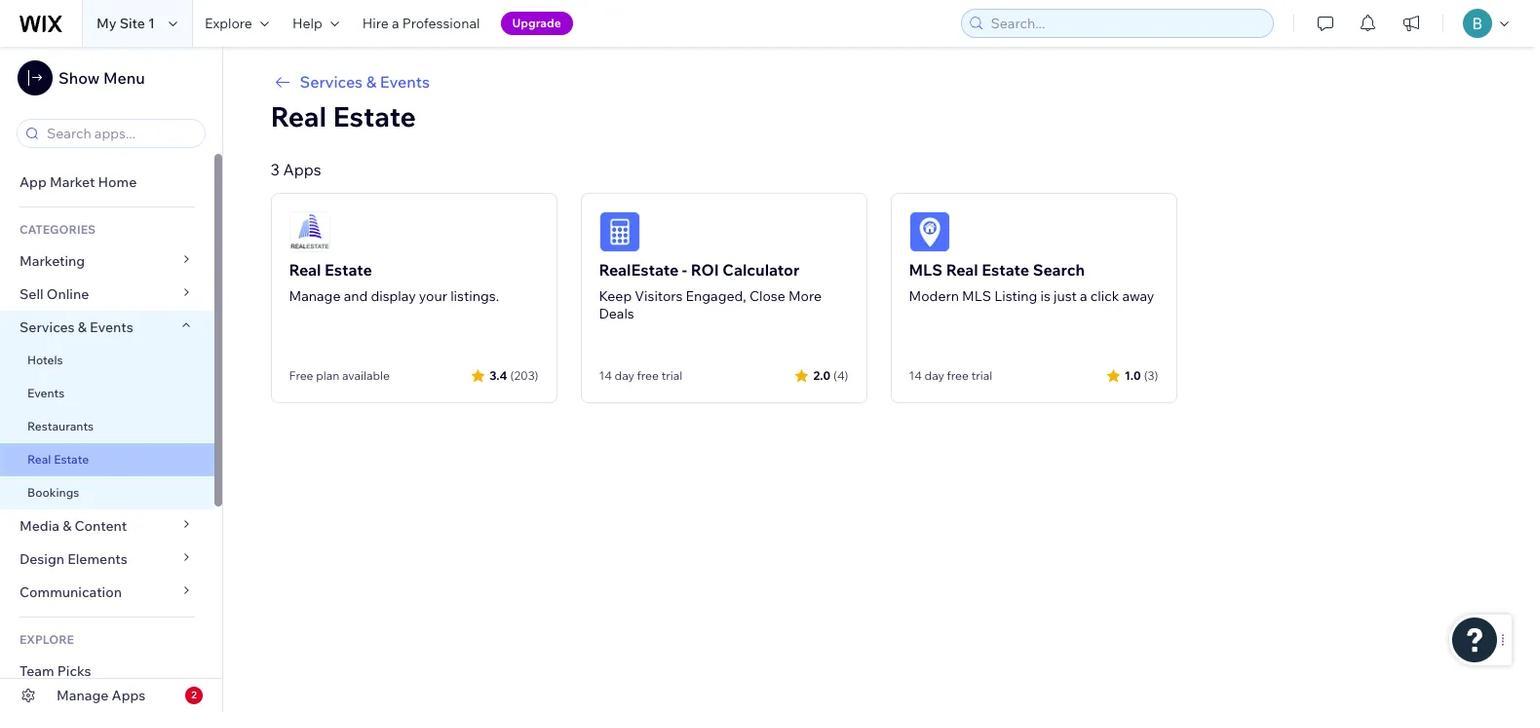Task type: describe. For each thing, give the bounding box(es) containing it.
deals
[[599, 305, 635, 323]]

1 horizontal spatial events
[[90, 319, 133, 336]]

market
[[50, 174, 95, 191]]

my site 1
[[97, 15, 155, 32]]

1 horizontal spatial mls
[[962, 288, 992, 305]]

online
[[47, 286, 89, 303]]

-
[[682, 260, 687, 280]]

your
[[419, 288, 448, 305]]

14 day free trial for mls
[[909, 369, 993, 383]]

engaged,
[[686, 288, 747, 305]]

estate inside mls real estate search modern mls listing is just a click away
[[982, 260, 1030, 280]]

0 vertical spatial services
[[300, 72, 363, 92]]

just
[[1054, 288, 1077, 305]]

1 horizontal spatial real estate
[[271, 99, 416, 134]]

manage apps
[[57, 687, 146, 705]]

(4)
[[834, 368, 849, 383]]

categories
[[20, 222, 96, 237]]

Search apps... field
[[41, 120, 199, 147]]

marketing link
[[0, 245, 215, 278]]

apps for 3 apps
[[283, 160, 321, 179]]

events link
[[0, 377, 215, 411]]

realestate - roi calculator keep visitors engaged, close more deals
[[599, 260, 822, 323]]

3.4
[[490, 368, 508, 383]]

free
[[289, 369, 313, 383]]

plan
[[316, 369, 340, 383]]

a inside mls real estate search modern mls listing is just a click away
[[1080, 288, 1088, 305]]

bookings
[[27, 486, 79, 500]]

free for realestate
[[637, 369, 659, 383]]

sidebar element
[[0, 47, 223, 713]]

Search... field
[[985, 10, 1268, 37]]

app
[[20, 174, 47, 191]]

1.0 (3)
[[1125, 368, 1159, 383]]

hire a professional
[[362, 15, 480, 32]]

14 for realestate - roi calculator
[[599, 369, 612, 383]]

show
[[59, 68, 100, 88]]

restaurants
[[27, 419, 94, 434]]

apps for manage apps
[[112, 687, 146, 705]]

hire a professional link
[[351, 0, 492, 47]]

real inside real estate manage and display your listings.
[[289, 260, 321, 280]]

real up 3 apps
[[271, 99, 327, 134]]

0 vertical spatial &
[[366, 72, 377, 92]]

2
[[191, 689, 197, 702]]

available
[[342, 369, 390, 383]]

14 for mls real estate search
[[909, 369, 922, 383]]

media & content link
[[0, 510, 215, 543]]

listings.
[[451, 288, 499, 305]]

close
[[750, 288, 786, 305]]

2.0
[[814, 368, 831, 383]]

picks
[[57, 663, 91, 681]]

real estate logo image
[[289, 212, 330, 253]]

marketing
[[20, 253, 85, 270]]

1 horizontal spatial services & events
[[300, 72, 430, 92]]

hotels
[[27, 353, 63, 368]]

real estate manage and display your listings.
[[289, 260, 499, 305]]

day for realestate
[[615, 369, 635, 383]]

professional
[[402, 15, 480, 32]]

manage inside sidebar element
[[57, 687, 109, 705]]

realestate - roi calculator logo image
[[599, 212, 640, 253]]

modern
[[909, 288, 959, 305]]

3 apps
[[271, 160, 321, 179]]

real estate link
[[0, 444, 215, 477]]

estate inside real estate manage and display your listings.
[[325, 260, 372, 280]]

design
[[20, 551, 64, 568]]

1.0
[[1125, 368, 1142, 383]]

bookings link
[[0, 477, 215, 510]]

upgrade
[[512, 16, 561, 30]]

day for mls
[[925, 369, 945, 383]]

calculator
[[723, 260, 800, 280]]

free for mls
[[947, 369, 969, 383]]

my
[[97, 15, 117, 32]]



Task type: locate. For each thing, give the bounding box(es) containing it.
2 horizontal spatial events
[[380, 72, 430, 92]]

&
[[366, 72, 377, 92], [78, 319, 87, 336], [63, 518, 72, 535]]

1 horizontal spatial apps
[[283, 160, 321, 179]]

2 horizontal spatial &
[[366, 72, 377, 92]]

hotels link
[[0, 344, 215, 377]]

services & events down hire
[[300, 72, 430, 92]]

1 vertical spatial mls
[[962, 288, 992, 305]]

away
[[1123, 288, 1155, 305]]

elements
[[67, 551, 128, 568]]

services & events down the "online"
[[20, 319, 133, 336]]

services up hotels
[[20, 319, 75, 336]]

2 free from the left
[[947, 369, 969, 383]]

0 vertical spatial events
[[380, 72, 430, 92]]

1 horizontal spatial day
[[925, 369, 945, 383]]

trial for real
[[972, 369, 993, 383]]

events
[[380, 72, 430, 92], [90, 319, 133, 336], [27, 386, 65, 401]]

(203)
[[510, 368, 539, 383]]

apps right 3
[[283, 160, 321, 179]]

events down hire a professional
[[380, 72, 430, 92]]

design elements link
[[0, 543, 215, 576]]

1 day from the left
[[615, 369, 635, 383]]

real inside mls real estate search modern mls listing is just a click away
[[947, 260, 979, 280]]

a inside 'link'
[[392, 15, 399, 32]]

1 vertical spatial real estate
[[27, 452, 89, 467]]

1 horizontal spatial free
[[947, 369, 969, 383]]

real up modern
[[947, 260, 979, 280]]

estate
[[333, 99, 416, 134], [325, 260, 372, 280], [982, 260, 1030, 280], [54, 452, 89, 467]]

& down hire
[[366, 72, 377, 92]]

0 horizontal spatial &
[[63, 518, 72, 535]]

1 14 from the left
[[599, 369, 612, 383]]

estate inside sidebar element
[[54, 452, 89, 467]]

(3)
[[1144, 368, 1159, 383]]

trial
[[662, 369, 683, 383], [972, 369, 993, 383]]

1 horizontal spatial 14 day free trial
[[909, 369, 993, 383]]

& right the media
[[63, 518, 72, 535]]

hire
[[362, 15, 389, 32]]

0 vertical spatial a
[[392, 15, 399, 32]]

14 day free trial
[[599, 369, 683, 383], [909, 369, 993, 383]]

2 14 day free trial from the left
[[909, 369, 993, 383]]

trial for -
[[662, 369, 683, 383]]

more
[[789, 288, 822, 305]]

site
[[120, 15, 145, 32]]

app market home
[[20, 174, 137, 191]]

1 vertical spatial &
[[78, 319, 87, 336]]

visitors
[[635, 288, 683, 305]]

is
[[1041, 288, 1051, 305]]

1 vertical spatial events
[[90, 319, 133, 336]]

estate down hire
[[333, 99, 416, 134]]

1 horizontal spatial a
[[1080, 288, 1088, 305]]

3
[[271, 160, 280, 179]]

communication
[[20, 584, 125, 602]]

mls real estate search logo image
[[909, 212, 950, 253]]

apps inside sidebar element
[[112, 687, 146, 705]]

0 vertical spatial apps
[[283, 160, 321, 179]]

2 14 from the left
[[909, 369, 922, 383]]

0 horizontal spatial apps
[[112, 687, 146, 705]]

1 horizontal spatial manage
[[289, 288, 341, 305]]

services & events
[[300, 72, 430, 92], [20, 319, 133, 336]]

14 down deals on the left top of page
[[599, 369, 612, 383]]

team picks link
[[0, 655, 215, 688]]

real estate up 3 apps
[[271, 99, 416, 134]]

0 horizontal spatial services
[[20, 319, 75, 336]]

1 14 day free trial from the left
[[599, 369, 683, 383]]

14 day free trial for realestate
[[599, 369, 683, 383]]

3.4 (203)
[[490, 368, 539, 383]]

2 vertical spatial &
[[63, 518, 72, 535]]

team picks
[[20, 663, 91, 681]]

day down modern
[[925, 369, 945, 383]]

1 vertical spatial services & events
[[20, 319, 133, 336]]

0 horizontal spatial day
[[615, 369, 635, 383]]

search
[[1033, 260, 1085, 280]]

a right hire
[[392, 15, 399, 32]]

home
[[98, 174, 137, 191]]

1 vertical spatial apps
[[112, 687, 146, 705]]

communication link
[[0, 576, 215, 609]]

1 horizontal spatial &
[[78, 319, 87, 336]]

mls real estate search modern mls listing is just a click away
[[909, 260, 1155, 305]]

0 vertical spatial mls
[[909, 260, 943, 280]]

14
[[599, 369, 612, 383], [909, 369, 922, 383]]

manage inside real estate manage and display your listings.
[[289, 288, 341, 305]]

free down "visitors"
[[637, 369, 659, 383]]

explore
[[20, 633, 74, 647]]

1 trial from the left
[[662, 369, 683, 383]]

services & events link
[[271, 70, 1487, 94], [0, 311, 215, 344]]

roi
[[691, 260, 719, 280]]

& down the "online"
[[78, 319, 87, 336]]

media
[[20, 518, 59, 535]]

restaurants link
[[0, 411, 215, 444]]

1 vertical spatial a
[[1080, 288, 1088, 305]]

and
[[344, 288, 368, 305]]

realestate
[[599, 260, 679, 280]]

1 horizontal spatial 14
[[909, 369, 922, 383]]

0 vertical spatial services & events link
[[271, 70, 1487, 94]]

0 horizontal spatial services & events link
[[0, 311, 215, 344]]

services down help button
[[300, 72, 363, 92]]

0 horizontal spatial mls
[[909, 260, 943, 280]]

click
[[1091, 288, 1120, 305]]

design elements
[[20, 551, 128, 568]]

0 vertical spatial services & events
[[300, 72, 430, 92]]

14 right (4)
[[909, 369, 922, 383]]

14 day free trial down modern
[[909, 369, 993, 383]]

0 horizontal spatial a
[[392, 15, 399, 32]]

1
[[148, 15, 155, 32]]

0 horizontal spatial 14
[[599, 369, 612, 383]]

free plan available
[[289, 369, 390, 383]]

0 vertical spatial real estate
[[271, 99, 416, 134]]

estate up listing
[[982, 260, 1030, 280]]

manage left the and in the top left of the page
[[289, 288, 341, 305]]

help button
[[281, 0, 351, 47]]

free
[[637, 369, 659, 383], [947, 369, 969, 383]]

mls left listing
[[962, 288, 992, 305]]

sell online
[[20, 286, 89, 303]]

real inside real estate link
[[27, 452, 51, 467]]

2.0 (4)
[[814, 368, 849, 383]]

day down deals on the left top of page
[[615, 369, 635, 383]]

services
[[300, 72, 363, 92], [20, 319, 75, 336]]

manage down picks
[[57, 687, 109, 705]]

free down modern
[[947, 369, 969, 383]]

estate down "restaurants"
[[54, 452, 89, 467]]

1 horizontal spatial trial
[[972, 369, 993, 383]]

0 horizontal spatial real estate
[[27, 452, 89, 467]]

2 vertical spatial events
[[27, 386, 65, 401]]

1 vertical spatial manage
[[57, 687, 109, 705]]

day
[[615, 369, 635, 383], [925, 369, 945, 383]]

0 horizontal spatial events
[[27, 386, 65, 401]]

content
[[75, 518, 127, 535]]

real up bookings
[[27, 452, 51, 467]]

real estate down "restaurants"
[[27, 452, 89, 467]]

mls up modern
[[909, 260, 943, 280]]

events down hotels
[[27, 386, 65, 401]]

keep
[[599, 288, 632, 305]]

0 horizontal spatial services & events
[[20, 319, 133, 336]]

2 trial from the left
[[972, 369, 993, 383]]

0 vertical spatial manage
[[289, 288, 341, 305]]

apps left 2
[[112, 687, 146, 705]]

services & events inside sidebar element
[[20, 319, 133, 336]]

1 vertical spatial services
[[20, 319, 75, 336]]

menu
[[103, 68, 145, 88]]

real
[[271, 99, 327, 134], [289, 260, 321, 280], [947, 260, 979, 280], [27, 452, 51, 467]]

listing
[[995, 288, 1038, 305]]

1 horizontal spatial services & events link
[[271, 70, 1487, 94]]

display
[[371, 288, 416, 305]]

14 day free trial down deals on the left top of page
[[599, 369, 683, 383]]

& inside 'link'
[[63, 518, 72, 535]]

events down sell online link
[[90, 319, 133, 336]]

explore
[[205, 15, 252, 32]]

app market home link
[[0, 166, 215, 199]]

team
[[20, 663, 54, 681]]

sell
[[20, 286, 44, 303]]

apps
[[283, 160, 321, 179], [112, 687, 146, 705]]

show menu button
[[18, 60, 145, 96]]

upgrade button
[[501, 12, 573, 35]]

a right just
[[1080, 288, 1088, 305]]

media & content
[[20, 518, 127, 535]]

help
[[292, 15, 323, 32]]

services inside sidebar element
[[20, 319, 75, 336]]

real down real estate logo
[[289, 260, 321, 280]]

mls
[[909, 260, 943, 280], [962, 288, 992, 305]]

show menu
[[59, 68, 145, 88]]

events inside events link
[[27, 386, 65, 401]]

2 day from the left
[[925, 369, 945, 383]]

0 horizontal spatial trial
[[662, 369, 683, 383]]

1 horizontal spatial services
[[300, 72, 363, 92]]

0 horizontal spatial free
[[637, 369, 659, 383]]

a
[[392, 15, 399, 32], [1080, 288, 1088, 305]]

sell online link
[[0, 278, 215, 311]]

1 vertical spatial services & events link
[[0, 311, 215, 344]]

0 horizontal spatial manage
[[57, 687, 109, 705]]

1 free from the left
[[637, 369, 659, 383]]

real estate inside sidebar element
[[27, 452, 89, 467]]

0 horizontal spatial 14 day free trial
[[599, 369, 683, 383]]

manage
[[289, 288, 341, 305], [57, 687, 109, 705]]

estate up the and in the top left of the page
[[325, 260, 372, 280]]



Task type: vqa. For each thing, say whether or not it's contained in the screenshot.
3.4
yes



